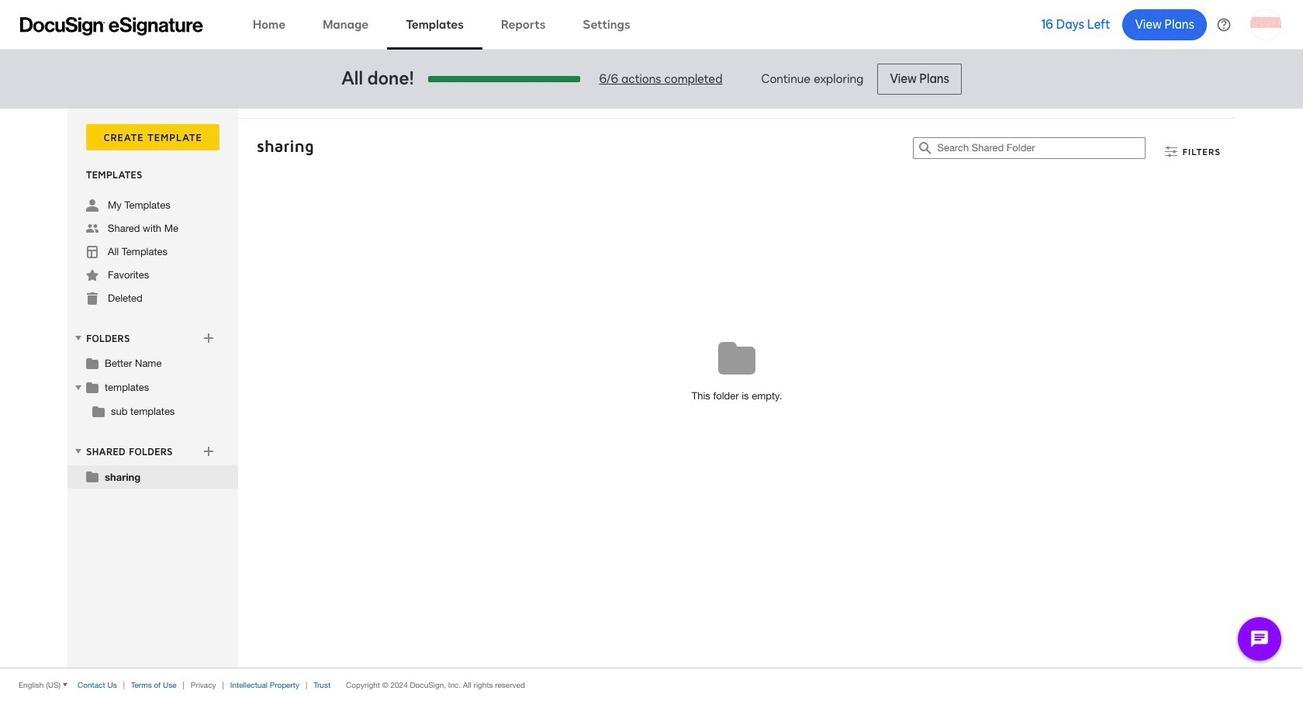 Task type: locate. For each thing, give the bounding box(es) containing it.
your uploaded profile image image
[[1251, 9, 1282, 40]]

shared image
[[86, 223, 99, 235]]

view shared folders image
[[72, 445, 85, 458]]

user image
[[86, 199, 99, 212]]

0 vertical spatial folder image
[[92, 405, 105, 417]]

docusign esignature image
[[20, 17, 203, 35]]

1 vertical spatial folder image
[[86, 381, 99, 393]]

1 vertical spatial folder image
[[86, 470, 99, 483]]

folder image
[[86, 357, 99, 369], [86, 381, 99, 393]]

view folders image
[[72, 332, 85, 344]]

star filled image
[[86, 269, 99, 282]]

0 vertical spatial folder image
[[86, 357, 99, 369]]

2 folder image from the top
[[86, 381, 99, 393]]

folder image
[[92, 405, 105, 417], [86, 470, 99, 483]]



Task type: vqa. For each thing, say whether or not it's contained in the screenshot.
Search Inbox and Folders text box
no



Task type: describe. For each thing, give the bounding box(es) containing it.
Search Shared Folder text field
[[938, 138, 1145, 158]]

more info region
[[0, 668, 1303, 701]]

secondary navigation region
[[67, 109, 1240, 668]]

templates image
[[86, 246, 99, 258]]

1 folder image from the top
[[86, 357, 99, 369]]

trash image
[[86, 292, 99, 305]]



